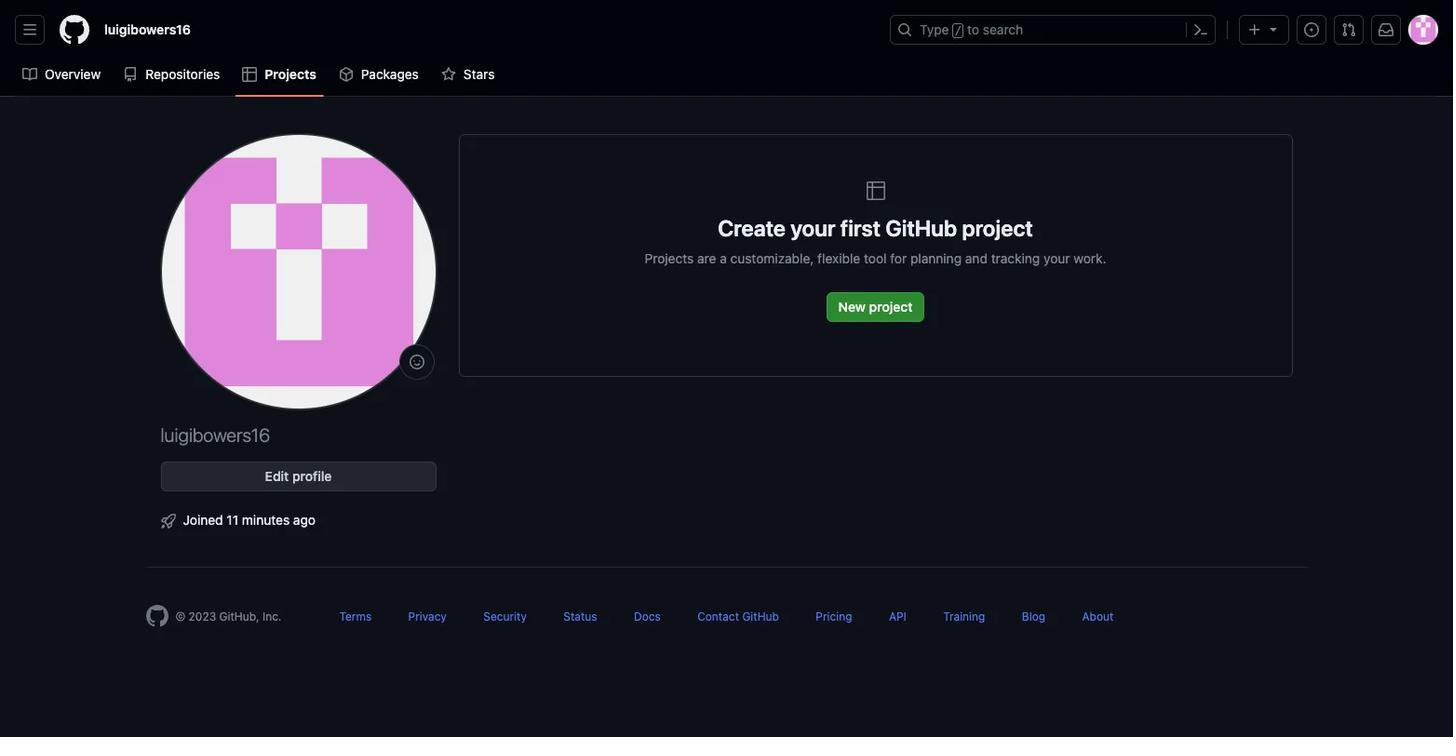 Task type: describe. For each thing, give the bounding box(es) containing it.
©
[[176, 610, 186, 624]]

create your first github project projects are a customizable, flexible tool for planning and tracking your work.
[[645, 215, 1107, 266]]

edit profile button
[[161, 462, 436, 492]]

github,
[[219, 610, 259, 624]]

docs link
[[634, 610, 661, 624]]

table image
[[242, 67, 257, 82]]

work.
[[1074, 251, 1107, 266]]

packages link
[[331, 61, 426, 88]]

repositories link
[[116, 61, 228, 88]]

to
[[968, 21, 980, 37]]

homepage image inside 'footer'
[[146, 605, 168, 628]]

blog link
[[1022, 610, 1046, 624]]

api link
[[889, 610, 907, 624]]

table image
[[865, 180, 887, 202]]

0 vertical spatial luigibowers16
[[104, 21, 191, 37]]

profile
[[292, 468, 332, 484]]

2023
[[189, 610, 216, 624]]

1 vertical spatial luigibowers16
[[161, 425, 270, 446]]

about
[[1083, 610, 1114, 624]]

training link
[[944, 610, 986, 624]]

api
[[889, 610, 907, 624]]

github inside create your first github project projects are a customizable, flexible tool for planning and tracking your work.
[[886, 215, 958, 241]]

a
[[720, 251, 727, 266]]

type / to search
[[920, 21, 1024, 37]]

flexible
[[818, 251, 861, 266]]

smiley image
[[409, 355, 424, 370]]

1 horizontal spatial your
[[1044, 251, 1071, 266]]

status link
[[564, 610, 597, 624]]

ago
[[293, 512, 316, 528]]

stars
[[464, 66, 495, 82]]

create
[[718, 215, 786, 241]]

terms
[[339, 610, 372, 624]]

project inside "button"
[[869, 299, 913, 315]]

command palette image
[[1194, 22, 1209, 37]]

package image
[[339, 67, 354, 82]]

terms link
[[339, 610, 372, 624]]

inc.
[[263, 610, 282, 624]]

and
[[966, 251, 988, 266]]

tracking
[[992, 251, 1040, 266]]

minutes
[[242, 512, 290, 528]]

new
[[839, 299, 866, 315]]

blog
[[1022, 610, 1046, 624]]

repo image
[[123, 67, 138, 82]]



Task type: locate. For each thing, give the bounding box(es) containing it.
security
[[484, 610, 527, 624]]

contact
[[698, 610, 739, 624]]

0 horizontal spatial your
[[791, 215, 836, 241]]

1 vertical spatial your
[[1044, 251, 1071, 266]]

new project
[[839, 299, 913, 315]]

0 vertical spatial projects
[[265, 66, 317, 82]]

plus image
[[1248, 22, 1263, 37]]

github
[[886, 215, 958, 241], [743, 610, 779, 624]]

training
[[944, 610, 986, 624]]

0 vertical spatial your
[[791, 215, 836, 241]]

edit profile
[[265, 468, 332, 484]]

pricing link
[[816, 610, 853, 624]]

docs
[[634, 610, 661, 624]]

pricing
[[816, 610, 853, 624]]

status
[[564, 610, 597, 624]]

about link
[[1083, 610, 1114, 624]]

1 vertical spatial github
[[743, 610, 779, 624]]

0 vertical spatial project
[[962, 215, 1034, 241]]

homepage image up overview
[[60, 15, 89, 45]]

book image
[[22, 67, 37, 82]]

1 horizontal spatial project
[[962, 215, 1034, 241]]

your left work. at the right top of the page
[[1044, 251, 1071, 266]]

overview link
[[15, 61, 108, 88]]

your
[[791, 215, 836, 241], [1044, 251, 1071, 266]]

project right new
[[869, 299, 913, 315]]

repositories
[[145, 66, 220, 82]]

0 horizontal spatial homepage image
[[60, 15, 89, 45]]

1 horizontal spatial projects
[[645, 251, 694, 266]]

luigibowers16 up 'edit'
[[161, 425, 270, 446]]

triangle down image
[[1267, 21, 1281, 36]]

for
[[891, 251, 907, 266]]

0 horizontal spatial projects
[[265, 66, 317, 82]]

1 vertical spatial homepage image
[[146, 605, 168, 628]]

luigibowers16 up 'repo' icon
[[104, 21, 191, 37]]

rocket image
[[161, 514, 176, 529]]

github right contact
[[743, 610, 779, 624]]

privacy link
[[408, 610, 447, 624]]

projects right table icon
[[265, 66, 317, 82]]

stars link
[[434, 61, 502, 88]]

overview
[[45, 66, 101, 82]]

projects inside create your first github project projects are a customizable, flexible tool for planning and tracking your work.
[[645, 251, 694, 266]]

first
[[841, 215, 881, 241]]

projects
[[265, 66, 317, 82], [645, 251, 694, 266]]

joined 11 minutes ago
[[183, 512, 316, 528]]

type
[[920, 21, 949, 37]]

tool
[[864, 251, 887, 266]]

search
[[983, 21, 1024, 37]]

11
[[227, 512, 239, 528]]

1 vertical spatial project
[[869, 299, 913, 315]]

github up planning at right top
[[886, 215, 958, 241]]

luigibowers16
[[104, 21, 191, 37], [161, 425, 270, 446]]

projects left are
[[645, 251, 694, 266]]

project inside create your first github project projects are a customizable, flexible tool for planning and tracking your work.
[[962, 215, 1034, 241]]

homepage image
[[60, 15, 89, 45], [146, 605, 168, 628]]

0 horizontal spatial github
[[743, 610, 779, 624]]

change your avatar image
[[161, 134, 436, 410]]

/
[[955, 24, 962, 37]]

homepage image left ©
[[146, 605, 168, 628]]

footer containing © 2023 github, inc.
[[131, 567, 1323, 674]]

0 vertical spatial homepage image
[[60, 15, 89, 45]]

git pull request image
[[1342, 22, 1357, 37]]

your up flexible
[[791, 215, 836, 241]]

joined
[[183, 512, 223, 528]]

are
[[698, 251, 717, 266]]

contact github
[[698, 610, 779, 624]]

github inside 'footer'
[[743, 610, 779, 624]]

contact github link
[[698, 610, 779, 624]]

edit
[[265, 468, 289, 484]]

packages
[[361, 66, 419, 82]]

security link
[[484, 610, 527, 624]]

planning
[[911, 251, 962, 266]]

project up tracking
[[962, 215, 1034, 241]]

0 vertical spatial github
[[886, 215, 958, 241]]

1 horizontal spatial github
[[886, 215, 958, 241]]

footer
[[131, 567, 1323, 674]]

new project button
[[827, 292, 925, 322]]

1 vertical spatial projects
[[645, 251, 694, 266]]

0 horizontal spatial project
[[869, 299, 913, 315]]

1 horizontal spatial homepage image
[[146, 605, 168, 628]]

star image
[[441, 67, 456, 82]]

issue opened image
[[1305, 22, 1320, 37]]

customizable,
[[731, 251, 814, 266]]

luigibowers16 link
[[97, 15, 198, 45]]

notifications image
[[1379, 22, 1394, 37]]

project
[[962, 215, 1034, 241], [869, 299, 913, 315]]

© 2023 github, inc.
[[176, 610, 282, 624]]

projects inside projects link
[[265, 66, 317, 82]]

projects link
[[235, 61, 324, 88]]

privacy
[[408, 610, 447, 624]]



Task type: vqa. For each thing, say whether or not it's contained in the screenshot.
3
no



